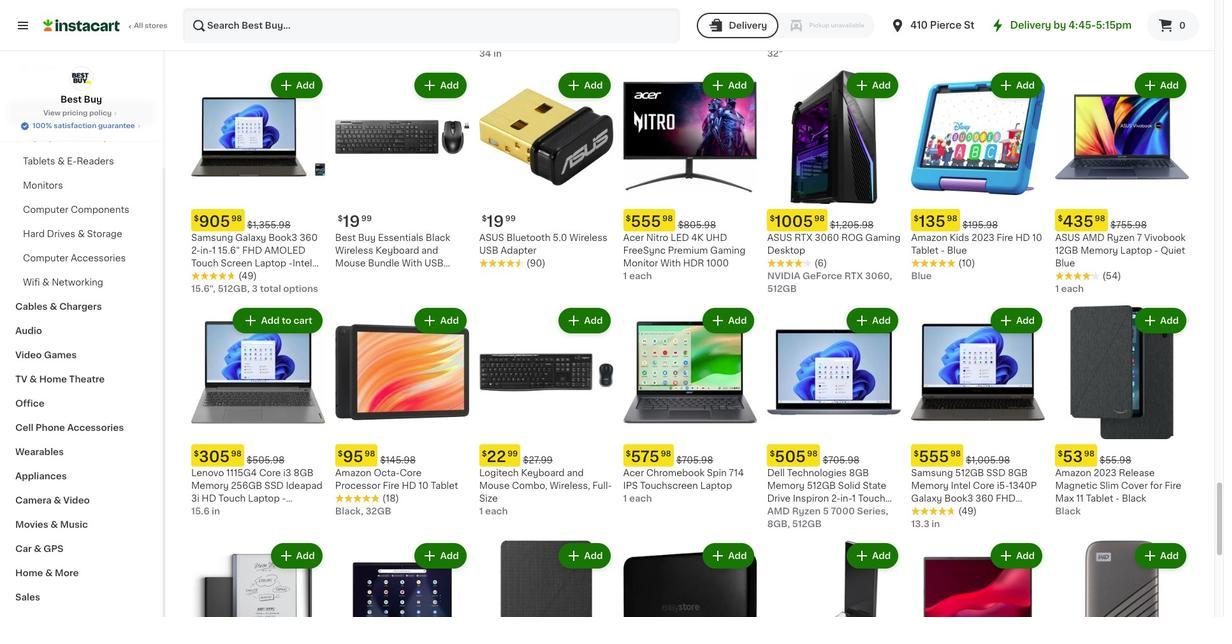 Task type: describe. For each thing, give the bounding box(es) containing it.
book3 inside samsung 512gb ssd 8gb memory intel core i5-1340p galaxy book3 360 fhd amoled touch screen laptop - graphite
[[945, 494, 974, 503]]

99 for buy
[[361, 215, 372, 223]]

model)
[[391, 37, 423, 45]]

core inside $ 905 98 $1,355.98 samsung galaxy book3 360 2-in-1 15.6" fhd amoled touch screen laptop -intel 13th gen evo core i7-1360p -16gb memory -512gb ssd - graphite
[[252, 272, 274, 281]]

silver
[[587, 37, 612, 45]]

product group containing 575
[[623, 306, 757, 505]]

32gb
[[366, 507, 391, 516]]

1 vertical spatial tablets
[[23, 157, 55, 166]]

smart inside samsung m80c 4k uhd smart monitor with streaming tv & slimfit camera included - warm white
[[768, 11, 794, 20]]

it
[[56, 38, 62, 47]]

$435.98 original price: $755.98 element
[[1056, 209, 1189, 232]]

usb for asus dual-band ac1200 usb network adapter - black
[[912, 11, 931, 20]]

asus for adapter
[[479, 234, 504, 242]]

computer accessories link
[[8, 246, 155, 270]]

intel inside microsoft surface laptop go 3 touch-screen intel core i5 with 8gb memory 256gb ssd (latest model) - sage
[[409, 11, 428, 20]]

included
[[805, 37, 844, 45]]

amoled for 905
[[265, 246, 306, 255]]

$135.98 original price: $195.98 element
[[912, 209, 1045, 232]]

samsung for samsung 512gb ssd 8gb memory intel core i5-1340p galaxy book3 360 fhd amoled touch screen laptop - graphite
[[912, 469, 953, 478]]

memory inside 'asus amd ryzen 7 vivobook 12gb memory laptop - quiet blue'
[[1081, 246, 1118, 255]]

100% satisfaction guarantee
[[33, 122, 135, 129]]

product group containing 22
[[479, 306, 613, 518]]

blue inside 'asus amd ryzen 7 vivobook 12gb memory laptop - quiet blue'
[[1056, 259, 1076, 268]]

- inside samsung m80c 4k uhd smart monitor with streaming tv & slimfit camera included - warm white
[[846, 37, 850, 45]]

0 horizontal spatial 8gb,
[[363, 37, 386, 45]]

best for best buy
[[61, 95, 82, 104]]

asus for desktop
[[768, 234, 792, 242]]

laptop inside dell technologies 8gb memory 512gb solid state drive inspiron 2-in-1 touch laptop - lavender blue
[[768, 507, 799, 516]]

keyboard for 22
[[521, 469, 565, 478]]

blue inside dell technologies 8gb memory 512gb solid state drive inspiron 2-in-1 touch laptop - lavender blue
[[852, 507, 872, 516]]

1 inside acer nitro led 4k uhd freesync premium gaming monitor with hdr 1000 1 each
[[623, 272, 627, 281]]

surge
[[295, 0, 322, 7]]

98 inside $ 905 98 $1,355.98 samsung galaxy book3 360 2-in-1 15.6" fhd amoled touch screen laptop -intel 13th gen evo core i7-1360p -16gb memory -512gb ssd - graphite
[[232, 215, 242, 223]]

series,
[[857, 507, 889, 516]]

2 inside insignia white 6 outlet surge protector 2 ct
[[191, 24, 197, 33]]

samsung inside $ 905 98 $1,355.98 samsung galaxy book3 360 2-in-1 15.6" fhd amoled touch screen laptop -intel 13th gen evo core i7-1360p -16gb memory -512gb ssd - graphite
[[191, 234, 233, 242]]

fhd for 512gb
[[996, 494, 1016, 503]]

black, 32gb
[[335, 507, 391, 516]]

$505.98 original price: $705.98 element
[[768, 445, 901, 467]]

$ for $53.98 original price: $55.98 element
[[1058, 450, 1063, 458]]

555 for samsung 512gb ssd 8gb memory intel core i5-1340p galaxy book3 360 fhd amoled touch screen laptop - graphite
[[919, 450, 949, 464]]

8gb inside $ 305 98 $505.98 lenovo 1115g4 core i3 8gb memory 256gb ssd ideapad 3i hd touch laptop - platinum grey
[[294, 469, 314, 478]]

98 for asus rtx 3060 rog gaming desktop
[[815, 215, 825, 223]]

(49) for 905
[[239, 272, 257, 281]]

15.6 in
[[191, 507, 220, 516]]

view pricing policy
[[43, 110, 112, 117]]

$ for $435.98 original price: $755.98 element
[[1058, 215, 1063, 223]]

wearables link
[[8, 440, 155, 464]]

black inside asus dual-band ac1200 usb network adapter - black
[[1017, 11, 1042, 20]]

hard
[[23, 230, 45, 239]]

oled
[[566, 0, 592, 7]]

options for sage, 8gb, 3 total options
[[420, 37, 455, 45]]

asus bluetooth 5.0 wireless usb adapter
[[479, 234, 608, 255]]

essentials
[[378, 234, 424, 242]]

ssd inside $ 905 98 $1,355.98 samsung galaxy book3 360 2-in-1 15.6" fhd amoled touch screen laptop -intel 13th gen evo core i7-1360p -16gb memory -512gb ssd - graphite
[[296, 285, 315, 293]]

$ for $575.98 original price: $705.98 element
[[626, 450, 631, 458]]

amazon 2023 release magnetic slim cover for fire max 11 tablet - black black
[[1056, 469, 1182, 516]]

435
[[1063, 214, 1094, 229]]

1 inside acer chromebook spin 714 ips touchscreen laptop 1 each
[[623, 494, 627, 503]]

$ inside $ 95 98 $145.98 amazon octa-core processor fire hd 10 tablet
[[338, 450, 343, 458]]

each inside acer nitro led 4k uhd freesync premium gaming monitor with hdr 1000 1 each
[[629, 272, 652, 281]]

0 vertical spatial buy
[[36, 38, 54, 47]]

storage
[[87, 230, 122, 239]]

black down the cover
[[1122, 494, 1147, 503]]

screen for 905
[[221, 259, 252, 268]]

$27.99
[[523, 456, 553, 465]]

graphite inside $ 905 98 $1,355.98 samsung galaxy book3 360 2-in-1 15.6" fhd amoled touch screen laptop -intel 13th gen evo core i7-1360p -16gb memory -512gb ssd - graphite
[[191, 297, 230, 306]]

acer nitro led 4k uhd freesync premium gaming monitor with hdr 1000 1 each
[[623, 234, 746, 281]]

hd inside $ 95 98 $145.98 amazon octa-core processor fire hd 10 tablet
[[402, 482, 416, 490]]

$145.98
[[380, 456, 416, 465]]

blue inside amazon kids 2023 fire hd 10 tablet - blue
[[947, 246, 967, 255]]

go
[[452, 0, 465, 7]]

$ for $22.99 original price: $27.99 element
[[482, 450, 487, 458]]

pro
[[522, 24, 537, 33]]

99 for bluetooth
[[505, 215, 516, 223]]

tablet inside $ 95 98 $145.98 amazon octa-core processor fire hd 10 tablet
[[431, 482, 458, 490]]

$ for $555.98 original price: $1,005.98 element
[[914, 450, 919, 458]]

0 horizontal spatial video
[[15, 351, 42, 360]]

instacart logo image
[[43, 18, 120, 33]]

256gb inside $ 305 98 $505.98 lenovo 1115g4 core i3 8gb memory 256gb ssd ideapad 3i hd touch laptop - platinum grey
[[231, 482, 262, 490]]

0 vertical spatial accessories
[[71, 254, 126, 263]]

555 for acer nitro led 4k uhd freesync premium gaming monitor with hdr 1000
[[631, 214, 661, 229]]

warm
[[853, 37, 878, 45]]

with
[[335, 24, 354, 33]]

premium for curved
[[479, 24, 519, 33]]

(18)
[[383, 494, 399, 503]]

buy it again
[[36, 38, 90, 47]]

3060
[[815, 234, 839, 242]]

curved
[[479, 11, 512, 20]]

95
[[343, 450, 363, 464]]

98 inside $ 305 98 $505.98 lenovo 1115g4 core i3 8gb memory 256gb ssd ideapad 3i hd touch laptop - platinum grey
[[231, 450, 242, 458]]

2 apple from the left
[[709, 11, 736, 20]]

3i
[[191, 494, 199, 503]]

fire inside $ 95 98 $145.98 amazon octa-core processor fire hd 10 tablet
[[383, 482, 400, 490]]

product group containing 1005
[[768, 70, 901, 295]]

3060,
[[865, 272, 892, 281]]

to
[[282, 316, 291, 325]]

drive
[[768, 494, 791, 503]]

asus for 12gb
[[1056, 234, 1081, 242]]

hd inside amazon kids 2023 fire hd 10 tablet - blue
[[1016, 234, 1030, 242]]

$575.98 original price: $705.98 element
[[623, 445, 757, 467]]

- inside amazon kids 2023 fire hd 10 tablet - blue
[[941, 246, 945, 255]]

in for 15.6 in
[[212, 507, 220, 516]]

sage, 8gb, 3 total options
[[335, 37, 455, 45]]

wireless inside best buy essentials black wireless keyboard and mouse bundle with usb receiver
[[335, 246, 373, 255]]

6
[[257, 0, 263, 7]]

Search field
[[184, 9, 679, 42]]

computer components
[[23, 205, 129, 214]]

desktop
[[768, 246, 806, 255]]

amazon inside $ 95 98 $145.98 amazon octa-core processor fire hd 10 tablet
[[335, 469, 372, 478]]

tablet inside amazon kids 2023 fire hd 10 tablet - blue
[[912, 246, 939, 255]]

laptop inside samsung 512gb ssd 8gb memory intel core i5-1340p galaxy book3 360 fhd amoled touch screen laptop - graphite
[[912, 520, 943, 529]]

streaming
[[768, 24, 814, 33]]

smart inside samsung odyssey oled curved wqhd freesync premium pro smart gaming monitor with hdr400 - silver
[[539, 24, 566, 33]]

1005
[[775, 214, 813, 229]]

adapter inside asus bluetooth 5.0 wireless usb adapter
[[501, 246, 537, 255]]

computers & tablets
[[15, 108, 113, 117]]

32"
[[768, 49, 783, 58]]

book3 inside $ 905 98 $1,355.98 samsung galaxy book3 360 2-in-1 15.6" fhd amoled touch screen laptop -intel 13th gen evo core i7-1360p -16gb memory -512gb ssd - graphite
[[269, 234, 297, 242]]

1 inside $ 905 98 $1,355.98 samsung galaxy book3 360 2-in-1 15.6" fhd amoled touch screen laptop -intel 13th gen evo core i7-1360p -16gb memory -512gb ssd - graphite
[[212, 246, 216, 255]]

magnetic
[[1056, 482, 1098, 490]]

10 inside $ 95 98 $145.98 amazon octa-core processor fire hd 10 tablet
[[419, 482, 429, 490]]

ryzen inside 'asus amd ryzen 7 vivobook 12gb memory laptop - quiet blue'
[[1107, 234, 1135, 242]]

monitors
[[23, 181, 63, 190]]

ssd inside $ 305 98 $505.98 lenovo 1115g4 core i3 8gb memory 256gb ssd ideapad 3i hd touch laptop - platinum grey
[[265, 482, 284, 490]]

adapter inside asus dual-band ac1200 usb network adapter - black
[[973, 11, 1009, 20]]

$1,005.98 original price: $1,205.98 element
[[768, 209, 901, 232]]

1 vertical spatial tv
[[15, 375, 27, 384]]

$305.98 original price: $505.98 element
[[191, 445, 325, 467]]

& for video
[[54, 496, 61, 505]]

options for 15.6", 512gb, 3 total options
[[283, 285, 318, 293]]

delivery by 4:45-5:15pm
[[1011, 20, 1132, 30]]

i5
[[455, 11, 463, 20]]

1 vertical spatial video
[[63, 496, 90, 505]]

fire inside amazon 2023 release magnetic slim cover for fire max 11 tablet - black black
[[1165, 482, 1182, 490]]

games
[[44, 351, 77, 360]]

satisfaction
[[54, 122, 96, 129]]

99 inside $ 22 99 $27.99 logitech keyboard and mouse combo, wireless, full- size 1 each
[[508, 450, 518, 458]]

0 vertical spatial home
[[39, 375, 67, 384]]

- inside samsung odyssey oled curved wqhd freesync premium pro smart gaming monitor with hdr400 - silver
[[581, 37, 585, 45]]

& for gps
[[34, 545, 41, 554]]

graphite inside samsung 512gb ssd 8gb memory intel core i5-1340p galaxy book3 360 fhd amoled touch screen laptop - graphite
[[952, 520, 991, 529]]

- inside amazon 2023 release magnetic slim cover for fire max 11 tablet - black black
[[1116, 494, 1120, 503]]

samsung for samsung odyssey oled curved wqhd freesync premium pro smart gaming monitor with hdr400 - silver
[[479, 0, 521, 7]]

black down magnetic
[[1056, 507, 1081, 516]]

1 apple from the left
[[623, 11, 650, 20]]

575
[[631, 450, 660, 464]]

total for sage, 8gb, 3 total options
[[396, 37, 417, 45]]

1 vertical spatial home
[[15, 569, 43, 578]]

memory inside microsoft surface laptop go 3 touch-screen intel core i5 with 8gb memory 256gb ssd (latest model) - sage
[[379, 24, 416, 33]]

processor
[[335, 482, 381, 490]]

each down 12gb on the right of page
[[1062, 285, 1084, 293]]

memory inside dell technologies 8gb memory 512gb solid state drive inspiron 2-in-1 touch laptop - lavender blue
[[768, 482, 805, 490]]

product group containing 905
[[191, 70, 325, 306]]

theatre
[[69, 375, 105, 384]]

98 for asus amd ryzen 7 vivobook 12gb memory laptop - quiet blue
[[1095, 215, 1106, 223]]

components
[[71, 205, 129, 214]]

53
[[1063, 450, 1083, 464]]

410 pierce st
[[911, 20, 975, 30]]

options inside apple m2 10-core, apple m2, 8gb, 256gb, 2 total options
[[716, 24, 751, 33]]

core,
[[683, 11, 707, 20]]

5:15pm
[[1096, 20, 1132, 30]]

sales link
[[8, 585, 155, 610]]

1 vertical spatial camera
[[15, 496, 52, 505]]

laptop inside 'asus amd ryzen 7 vivobook 12gb memory laptop - quiet blue'
[[1121, 246, 1152, 255]]

with inside samsung odyssey oled curved wqhd freesync premium pro smart gaming monitor with hdr400 - silver
[[517, 37, 537, 45]]

nitro
[[647, 234, 669, 242]]

$ 22 99 $27.99 logitech keyboard and mouse combo, wireless, full- size 1 each
[[479, 450, 612, 516]]

best buy logo image
[[69, 66, 93, 91]]

amoled for 512gb
[[912, 507, 953, 516]]

(49) for 555
[[959, 507, 977, 516]]

delivery for delivery
[[729, 21, 767, 30]]

15.6"
[[218, 246, 240, 255]]

lists link
[[8, 55, 155, 80]]

1115g4
[[226, 469, 257, 478]]

core inside microsoft surface laptop go 3 touch-screen intel core i5 with 8gb memory 256gb ssd (latest model) - sage
[[431, 11, 452, 20]]

15.6
[[191, 507, 210, 516]]

i5-
[[997, 482, 1009, 490]]

with inside samsung m80c 4k uhd smart monitor with streaming tv & slimfit camera included - warm white
[[834, 11, 854, 20]]

total for 15.6", 512gb, 3 total options
[[260, 285, 281, 293]]

usb inside best buy essentials black wireless keyboard and mouse bundle with usb receiver
[[425, 259, 444, 268]]

amazon for amazon kids 2023 fire hd 10 tablet - blue
[[912, 234, 948, 242]]

rog
[[842, 234, 863, 242]]

1000
[[707, 259, 729, 268]]

$ for $555.98 original price: $805.98 element
[[626, 215, 631, 223]]

2- inside dell technologies 8gb memory 512gb solid state drive inspiron 2-in-1 touch laptop - lavender blue
[[832, 494, 841, 503]]

monitor inside acer nitro led 4k uhd freesync premium gaming monitor with hdr 1000 1 each
[[623, 259, 658, 268]]

all stores link
[[43, 8, 168, 43]]

(54)
[[1103, 272, 1122, 281]]

in- inside dell technologies 8gb memory 512gb solid state drive inspiron 2-in-1 touch laptop - lavender blue
[[841, 494, 852, 503]]

1 inside $ 22 99 $27.99 logitech keyboard and mouse combo, wireless, full- size 1 each
[[479, 507, 483, 516]]

$95.98 original price: $145.98 element
[[335, 445, 469, 467]]

1340p
[[1009, 482, 1037, 490]]

& inside samsung m80c 4k uhd smart monitor with streaming tv & slimfit camera included - warm white
[[830, 24, 837, 33]]

and for 22
[[567, 469, 584, 478]]

with inside best buy essentials black wireless keyboard and mouse bundle with usb receiver
[[402, 259, 422, 268]]

- inside samsung 512gb ssd 8gb memory intel core i5-1340p galaxy book3 360 fhd amoled touch screen laptop - graphite
[[946, 520, 950, 529]]

core for 305
[[259, 469, 281, 478]]

34 in
[[479, 49, 502, 58]]

total inside apple m2 10-core, apple m2, 8gb, 256gb, 2 total options
[[693, 24, 714, 33]]

intel inside samsung 512gb ssd 8gb memory intel core i5-1340p galaxy book3 360 fhd amoled touch screen laptop - graphite
[[951, 482, 971, 490]]

blue right 3060,
[[912, 272, 932, 281]]

4k inside acer nitro led 4k uhd freesync premium gaming monitor with hdr 1000 1 each
[[692, 234, 704, 242]]

13.3 in
[[912, 520, 940, 529]]

98 for amazon 2023 release magnetic slim cover for fire max 11 tablet - black
[[1084, 450, 1095, 458]]

black inside best buy essentials black wireless keyboard and mouse bundle with usb receiver
[[426, 234, 450, 242]]

7000
[[831, 507, 855, 516]]

tablets & e-readers link
[[8, 149, 155, 173]]

$ inside $ 905 98 $1,355.98 samsung galaxy book3 360 2-in-1 15.6" fhd amoled touch screen laptop -intel 13th gen evo core i7-1360p -16gb memory -512gb ssd - graphite
[[194, 215, 199, 223]]

- inside microsoft surface laptop go 3 touch-screen intel core i5 with 8gb memory 256gb ssd (latest model) - sage
[[425, 37, 429, 45]]

each inside acer chromebook spin 714 ips touchscreen laptop 1 each
[[629, 494, 652, 503]]

monitor inside samsung odyssey oled curved wqhd freesync premium pro smart gaming monitor with hdr400 - silver
[[479, 37, 514, 45]]

cell phone accessories link
[[8, 416, 155, 440]]

by
[[1054, 20, 1067, 30]]

state
[[863, 482, 887, 490]]

microsoft surface laptop go 3 touch-screen intel core i5 with 8gb memory 256gb ssd (latest model) - sage
[[335, 0, 465, 45]]

tablet inside amazon 2023 release magnetic slim cover for fire max 11 tablet - black black
[[1086, 494, 1114, 503]]

$705.98 for 505
[[823, 456, 860, 465]]

view pricing policy link
[[43, 108, 119, 119]]

amd inside 'asus amd ryzen 7 vivobook 12gb memory laptop - quiet blue'
[[1083, 234, 1105, 242]]

512gb inside dell technologies 8gb memory 512gb solid state drive inspiron 2-in-1 touch laptop - lavender blue
[[807, 482, 836, 490]]

0 button
[[1147, 10, 1200, 41]]

white inside insignia white 6 outlet surge protector 2 ct
[[228, 0, 254, 7]]

cover
[[1122, 482, 1148, 490]]

- inside dell technologies 8gb memory 512gb solid state drive inspiron 2-in-1 touch laptop - lavender blue
[[802, 507, 806, 516]]

& for e-
[[58, 157, 65, 166]]

uhd inside samsung m80c 4k uhd smart monitor with streaming tv & slimfit camera included - warm white
[[856, 0, 878, 7]]

product group containing 95
[[335, 306, 469, 518]]

surface
[[381, 0, 416, 7]]

amazon kids 2023 fire hd 10 tablet - blue
[[912, 234, 1043, 255]]

laptop inside microsoft surface laptop go 3 touch-screen intel core i5 with 8gb memory 256gb ssd (latest model) - sage
[[418, 0, 450, 7]]

(latest
[[357, 37, 389, 45]]

more
[[55, 569, 79, 578]]

11 inside amazon 2023 release magnetic slim cover for fire max 11 tablet - black black
[[1077, 494, 1084, 503]]

evo
[[233, 272, 250, 281]]

delivery button
[[697, 13, 779, 38]]

touch-
[[343, 11, 375, 20]]

$ 305 98 $505.98 lenovo 1115g4 core i3 8gb memory 256gb ssd ideapad 3i hd touch laptop - platinum grey
[[191, 450, 323, 516]]



Task type: locate. For each thing, give the bounding box(es) containing it.
2 horizontal spatial screen
[[984, 507, 1016, 516]]

e-
[[67, 157, 77, 166]]

0 vertical spatial 555
[[631, 214, 661, 229]]

screen for 512gb
[[984, 507, 1016, 516]]

$705.98 up solid on the bottom of the page
[[823, 456, 860, 465]]

0 horizontal spatial rtx
[[795, 234, 813, 242]]

acer left the nitro
[[623, 234, 644, 242]]

core down $145.98 at the bottom of page
[[400, 469, 422, 478]]

$22.99 original price: $27.99 element
[[479, 445, 613, 467]]

0 vertical spatial (49)
[[959, 24, 977, 33]]

wireless right 5.0
[[570, 234, 608, 242]]

0 vertical spatial usb
[[912, 11, 931, 20]]

1 horizontal spatial options
[[420, 37, 455, 45]]

ssd down i3
[[265, 482, 284, 490]]

add inside "button"
[[261, 316, 280, 325]]

total inside product group
[[260, 285, 281, 293]]

each down ips
[[629, 494, 652, 503]]

98 inside $ 95 98 $145.98 amazon octa-core processor fire hd 10 tablet
[[365, 450, 375, 458]]

options down i5
[[420, 37, 455, 45]]

buy for best buy
[[84, 95, 102, 104]]

rtx
[[795, 234, 813, 242], [845, 272, 863, 281]]

64gb
[[1094, 0, 1120, 7]]

1 vertical spatial uhd
[[706, 234, 727, 242]]

1 horizontal spatial 4k
[[842, 0, 854, 7]]

3
[[335, 11, 341, 20], [388, 37, 394, 45], [252, 285, 258, 293]]

$ 555 98 inside $555.98 original price: $805.98 element
[[626, 214, 673, 229]]

0 horizontal spatial 555
[[631, 214, 661, 229]]

1 vertical spatial amoled
[[912, 507, 953, 516]]

2 horizontal spatial buy
[[358, 234, 376, 242]]

& for chargers
[[50, 302, 57, 311]]

0 vertical spatial amoled
[[265, 246, 306, 255]]

insignia
[[191, 0, 226, 7]]

360 inside samsung 512gb ssd 8gb memory intel core i5-1340p galaxy book3 360 fhd amoled touch screen laptop - graphite
[[976, 494, 994, 503]]

buy inside 'link'
[[84, 95, 102, 104]]

0 horizontal spatial in
[[212, 507, 220, 516]]

intel
[[409, 11, 428, 20], [293, 259, 312, 268], [951, 482, 971, 490]]

core for 95
[[400, 469, 422, 478]]

0 vertical spatial 10
[[1033, 234, 1043, 242]]

2023 inside amazon kids 2023 fire hd 10 tablet - blue
[[972, 234, 995, 242]]

$ for $135.98 original price: $195.98 element
[[914, 215, 919, 223]]

camera inside samsung m80c 4k uhd smart monitor with streaming tv & slimfit camera included - warm white
[[768, 37, 803, 45]]

0 horizontal spatial options
[[283, 285, 318, 293]]

wearables
[[15, 448, 64, 457]]

1 horizontal spatial tv
[[816, 24, 827, 33]]

home up sales
[[15, 569, 43, 578]]

black
[[1017, 11, 1042, 20], [426, 234, 450, 242], [1122, 494, 1147, 503], [1056, 507, 1081, 516]]

laptop inside $ 305 98 $505.98 lenovo 1115g4 core i3 8gb memory 256gb ssd ideapad 3i hd touch laptop - platinum grey
[[248, 494, 280, 503]]

0 horizontal spatial camera
[[15, 496, 52, 505]]

1 horizontal spatial and
[[567, 469, 584, 478]]

11
[[1162, 0, 1170, 7], [1077, 494, 1084, 503]]

- inside asus dual-band ac1200 usb network adapter - black
[[1011, 11, 1015, 20]]

fire down $195.98
[[997, 234, 1014, 242]]

2 acer from the top
[[623, 469, 644, 478]]

mouse down logitech
[[479, 482, 510, 490]]

hd inside $ 305 98 $505.98 lenovo 1115g4 core i3 8gb memory 256gb ssd ideapad 3i hd touch laptop - platinum grey
[[202, 494, 216, 503]]

0 vertical spatial freesync
[[548, 11, 590, 20]]

(10)
[[959, 259, 976, 268]]

product group containing 505
[[768, 306, 901, 531]]

buy up bundle
[[358, 234, 376, 242]]

amazon up processor
[[335, 469, 372, 478]]

intel inside $ 905 98 $1,355.98 samsung galaxy book3 360 2-in-1 15.6" fhd amoled touch screen laptop -intel 13th gen evo core i7-1360p -16gb memory -512gb ssd - graphite
[[293, 259, 312, 268]]

amd down $ 435 98 at the right top of the page
[[1083, 234, 1105, 242]]

1 vertical spatial 3
[[388, 37, 394, 45]]

ssd inside samsung 512gb ssd 8gb memory intel core i5-1340p galaxy book3 360 fhd amoled touch screen laptop - graphite
[[987, 469, 1006, 478]]

apple left m2,
[[709, 11, 736, 20]]

99 up bluetooth
[[505, 215, 516, 223]]

8gb, inside amd ryzen 5 7000 series, 8gb, 512gb
[[768, 520, 790, 529]]

odyssey
[[523, 0, 564, 7]]

$555.98 original price: $1,005.98 element
[[912, 445, 1045, 467]]

2 left ct
[[191, 24, 197, 33]]

16gb
[[195, 285, 219, 293]]

99 right 22
[[508, 450, 518, 458]]

computer for computer accessories
[[23, 254, 68, 263]]

core inside $ 305 98 $505.98 lenovo 1115g4 core i3 8gb memory 256gb ssd ideapad 3i hd touch laptop - platinum grey
[[259, 469, 281, 478]]

714
[[729, 469, 744, 478]]

11 up 0 button
[[1162, 0, 1170, 7]]

1 horizontal spatial video
[[63, 496, 90, 505]]

mouse up receiver
[[335, 259, 366, 268]]

samsung for samsung m80c 4k uhd smart monitor with streaming tv & slimfit camera included - warm white
[[768, 0, 809, 7]]

1 horizontal spatial buy
[[84, 95, 102, 104]]

0 vertical spatial best
[[61, 95, 82, 104]]

delivery by 4:45-5:15pm link
[[990, 18, 1132, 33]]

0 vertical spatial 360
[[300, 234, 318, 242]]

$705.98 for 575
[[677, 456, 713, 465]]

blue down 12gb on the right of page
[[1056, 259, 1076, 268]]

add to cart
[[261, 316, 312, 325]]

movies & music
[[15, 520, 88, 529]]

mouse inside $ 22 99 $27.99 logitech keyboard and mouse combo, wireless, full- size 1 each
[[479, 482, 510, 490]]

asus rtx 3060 rog gaming desktop
[[768, 234, 901, 255]]

memory inside $ 905 98 $1,355.98 samsung galaxy book3 360 2-in-1 15.6" fhd amoled touch screen laptop -intel 13th gen evo core i7-1360p -16gb memory -512gb ssd - graphite
[[221, 285, 258, 293]]

touch inside $ 905 98 $1,355.98 samsung galaxy book3 360 2-in-1 15.6" fhd amoled touch screen laptop -intel 13th gen evo core i7-1360p -16gb memory -512gb ssd - graphite
[[191, 259, 219, 268]]

- inside amazon 64gb fire max 11 tablet - gray
[[1085, 11, 1089, 20]]

acer for 575
[[623, 469, 644, 478]]

gray
[[1091, 11, 1113, 20]]

256gb up "sage"
[[418, 24, 450, 33]]

core up 15.6", 512gb, 3 total options
[[252, 272, 274, 281]]

1 acer from the top
[[623, 234, 644, 242]]

3 up with
[[335, 11, 341, 20]]

2023 down $195.98
[[972, 234, 995, 242]]

phone
[[36, 423, 65, 432]]

rtx left 3060,
[[845, 272, 863, 281]]

$705.98
[[677, 456, 713, 465], [823, 456, 860, 465]]

1 horizontal spatial galaxy
[[912, 494, 943, 503]]

samsung up service type group
[[768, 0, 809, 7]]

98 inside $ 135 98
[[947, 215, 958, 223]]

& for desktops
[[62, 133, 69, 142]]

total
[[693, 24, 714, 33], [396, 37, 417, 45], [260, 285, 281, 293]]

product group containing 435
[[1056, 70, 1189, 295]]

2 19 from the left
[[487, 214, 504, 229]]

in for 34 in
[[494, 49, 502, 58]]

hdr
[[683, 259, 704, 268]]

1 vertical spatial rtx
[[845, 272, 863, 281]]

movies
[[15, 520, 48, 529]]

laptop inside $ 905 98 $1,355.98 samsung galaxy book3 360 2-in-1 15.6" fhd amoled touch screen laptop -intel 13th gen evo core i7-1360p -16gb memory -512gb ssd - graphite
[[255, 259, 286, 268]]

8gb,
[[623, 24, 646, 33], [363, 37, 386, 45], [768, 520, 790, 529]]

options down "1360p" on the left top of the page
[[283, 285, 318, 293]]

& for networking
[[42, 278, 49, 287]]

$ for $505.98 original price: $705.98 element
[[770, 450, 775, 458]]

core for 512gb
[[973, 482, 995, 490]]

$505.98
[[247, 456, 285, 465]]

book3 down $555.98 original price: $1,005.98 element
[[945, 494, 974, 503]]

screen inside $ 905 98 $1,355.98 samsung galaxy book3 360 2-in-1 15.6" fhd amoled touch screen laptop -intel 13th gen evo core i7-1360p -16gb memory -512gb ssd - graphite
[[221, 259, 252, 268]]

rtx inside asus rtx 3060 rog gaming desktop
[[795, 234, 813, 242]]

1 horizontal spatial 19
[[487, 214, 504, 229]]

& for music
[[51, 520, 58, 529]]

0 vertical spatial keyboard
[[376, 246, 419, 255]]

galaxy inside samsung 512gb ssd 8gb memory intel core i5-1340p galaxy book3 360 fhd amoled touch screen laptop - graphite
[[912, 494, 943, 503]]

2 horizontal spatial in
[[932, 520, 940, 529]]

& for tablets
[[69, 108, 77, 117]]

98 for dell technologies 8gb memory 512gb solid state drive inspiron 2-in-1 touch laptop - lavender blue
[[807, 450, 818, 458]]

(28)
[[1103, 24, 1121, 33]]

$ 19 99 up bluetooth
[[482, 214, 516, 229]]

amd inside amd ryzen 5 7000 series, 8gb, 512gb
[[768, 507, 790, 516]]

1
[[212, 246, 216, 255], [623, 272, 627, 281], [1056, 285, 1059, 293], [623, 494, 627, 503], [852, 494, 856, 503], [479, 507, 483, 516]]

asus for network
[[912, 0, 937, 7]]

service type group
[[697, 13, 875, 38]]

core left i5-
[[973, 482, 995, 490]]

premium down "curved"
[[479, 24, 519, 33]]

appliances
[[15, 472, 67, 481]]

buy up policy
[[84, 95, 102, 104]]

2 inside apple m2 10-core, apple m2, 8gb, 256gb, 2 total options
[[685, 24, 690, 33]]

0 vertical spatial 256gb
[[418, 24, 450, 33]]

$ 19 99 for asus
[[482, 214, 516, 229]]

asus
[[912, 0, 937, 7], [479, 234, 504, 242], [768, 234, 792, 242], [1056, 234, 1081, 242]]

office link
[[8, 392, 155, 416]]

512gb inside nvidia geforce rtx 3060, 512gb
[[768, 285, 797, 293]]

$53.98 original price: $55.98 element
[[1056, 445, 1189, 467]]

512gb down the i7-
[[265, 285, 294, 293]]

memory up (54)
[[1081, 246, 1118, 255]]

0 horizontal spatial buy
[[36, 38, 54, 47]]

tablets inside 'link'
[[79, 108, 113, 117]]

$
[[194, 215, 199, 223], [338, 215, 343, 223], [482, 215, 487, 223], [626, 215, 631, 223], [770, 215, 775, 223], [914, 215, 919, 223], [1058, 215, 1063, 223], [194, 450, 199, 458], [338, 450, 343, 458], [482, 450, 487, 458], [626, 450, 631, 458], [770, 450, 775, 458], [914, 450, 919, 458], [1058, 450, 1063, 458]]

adapter down ac1200
[[973, 11, 1009, 20]]

smart up hdr400
[[539, 24, 566, 33]]

rtx down $ 1005 98
[[795, 234, 813, 242]]

1 horizontal spatial best
[[335, 234, 356, 242]]

11 inside amazon 64gb fire max 11 tablet - gray
[[1162, 0, 1170, 7]]

stores
[[145, 22, 168, 29]]

with down the essentials
[[402, 259, 422, 268]]

delivery for delivery by 4:45-5:15pm
[[1011, 20, 1052, 30]]

best for best buy essentials black wireless keyboard and mouse bundle with usb receiver
[[335, 234, 356, 242]]

1 horizontal spatial 10
[[1033, 234, 1043, 242]]

0 vertical spatial wireless
[[570, 234, 608, 242]]

2 vertical spatial 3
[[252, 285, 258, 293]]

$805.98
[[678, 221, 716, 230]]

98 for samsung 512gb ssd 8gb memory intel core i5-1340p galaxy book3 360 fhd amoled touch screen laptop - graphite
[[951, 450, 961, 458]]

logitech
[[479, 469, 519, 478]]

drives
[[47, 230, 75, 239]]

0 horizontal spatial 256gb
[[231, 482, 262, 490]]

keyboard for buy
[[376, 246, 419, 255]]

$ 555 98 for acer nitro led 4k uhd freesync premium gaming monitor with hdr 1000
[[626, 214, 673, 229]]

3 inside microsoft surface laptop go 3 touch-screen intel core i5 with 8gb memory 256gb ssd (latest model) - sage
[[335, 11, 341, 20]]

1 vertical spatial adapter
[[501, 246, 537, 255]]

home & more link
[[8, 561, 155, 585]]

- inside $ 305 98 $505.98 lenovo 1115g4 core i3 8gb memory 256gb ssd ideapad 3i hd touch laptop - platinum grey
[[282, 494, 286, 503]]

total down the 'core,' at the right of page
[[693, 24, 714, 33]]

98 right the 135
[[947, 215, 958, 223]]

512gb,
[[218, 285, 250, 293]]

2 horizontal spatial options
[[716, 24, 751, 33]]

1 vertical spatial 256gb
[[231, 482, 262, 490]]

nvidia
[[768, 272, 801, 281]]

256gb inside microsoft surface laptop go 3 touch-screen intel core i5 with 8gb memory 256gb ssd (latest model) - sage
[[418, 24, 450, 33]]

best buy
[[61, 95, 102, 104]]

amazon down the 135
[[912, 234, 948, 242]]

1 2 from the left
[[191, 24, 197, 33]]

0 vertical spatial tv
[[816, 24, 827, 33]]

0 vertical spatial acer
[[623, 234, 644, 242]]

fhd for 905
[[242, 246, 262, 255]]

0 horizontal spatial 2023
[[972, 234, 995, 242]]

$ for $305.98 original price: $505.98 element
[[194, 450, 199, 458]]

512gb down $555.98 original price: $1,005.98 element
[[956, 469, 985, 478]]

2 vertical spatial in
[[932, 520, 940, 529]]

1 19 from the left
[[343, 214, 360, 229]]

1 vertical spatial accessories
[[67, 423, 124, 432]]

core inside $ 95 98 $145.98 amazon octa-core processor fire hd 10 tablet
[[400, 469, 422, 478]]

best up pricing
[[61, 95, 82, 104]]

amoled inside samsung 512gb ssd 8gb memory intel core i5-1340p galaxy book3 360 fhd amoled touch screen laptop - graphite
[[912, 507, 953, 516]]

8gb up ideapad at left bottom
[[294, 469, 314, 478]]

screen up evo
[[221, 259, 252, 268]]

$ 505 98
[[770, 450, 818, 464]]

8gb inside dell technologies 8gb memory 512gb solid state drive inspiron 2-in-1 touch laptop - lavender blue
[[849, 469, 869, 478]]

tv
[[816, 24, 827, 33], [15, 375, 27, 384]]

0 horizontal spatial freesync
[[548, 11, 590, 20]]

hd up the platinum
[[202, 494, 216, 503]]

computer for computer components
[[23, 205, 68, 214]]

fire right 64gb
[[1122, 0, 1139, 7]]

$905.98 original price: $1,355.98 element
[[191, 209, 325, 232]]

mouse for 22
[[479, 482, 510, 490]]

$ 555 98 for samsung 512gb ssd 8gb memory intel core i5-1340p galaxy book3 360 fhd amoled touch screen laptop - graphite
[[914, 450, 961, 464]]

wireless inside asus bluetooth 5.0 wireless usb adapter
[[570, 234, 608, 242]]

acer for 555
[[623, 234, 644, 242]]

98 inside "$ 575 98"
[[661, 450, 671, 458]]

with left hdr
[[661, 259, 681, 268]]

8gb, inside apple m2 10-core, apple m2, 8gb, 256gb, 2 total options
[[623, 24, 646, 33]]

1 horizontal spatial amoled
[[912, 507, 953, 516]]

video up music
[[63, 496, 90, 505]]

options
[[716, 24, 751, 33], [420, 37, 455, 45], [283, 285, 318, 293]]

1 vertical spatial max
[[1056, 494, 1074, 503]]

technologies
[[787, 469, 847, 478]]

total down the i7-
[[260, 285, 281, 293]]

2 vertical spatial usb
[[425, 259, 444, 268]]

ssd up i5-
[[987, 469, 1006, 478]]

asus inside asus bluetooth 5.0 wireless usb adapter
[[479, 234, 504, 242]]

best buy link
[[61, 66, 102, 106]]

1 vertical spatial computer
[[23, 254, 68, 263]]

galaxy inside $ 905 98 $1,355.98 samsung galaxy book3 360 2-in-1 15.6" fhd amoled touch screen laptop -intel 13th gen evo core i7-1360p -16gb memory -512gb ssd - graphite
[[235, 234, 266, 242]]

- inside 'asus amd ryzen 7 vivobook 12gb memory laptop - quiet blue'
[[1155, 246, 1159, 255]]

$ 19 99 for best
[[338, 214, 372, 229]]

asus inside asus dual-band ac1200 usb network adapter - black
[[912, 0, 937, 7]]

tablet inside amazon 64gb fire max 11 tablet - gray
[[1056, 11, 1083, 20]]

& for home
[[30, 375, 37, 384]]

black down ac1200
[[1017, 11, 1042, 20]]

tv up office
[[15, 375, 27, 384]]

samsung inside samsung m80c 4k uhd smart monitor with streaming tv & slimfit camera included - warm white
[[768, 0, 809, 7]]

samsung down $555.98 original price: $1,005.98 element
[[912, 469, 953, 478]]

computers
[[15, 108, 67, 117]]

mouse for buy
[[335, 259, 366, 268]]

acer up ips
[[623, 469, 644, 478]]

in for 13.3 in
[[932, 520, 940, 529]]

freesync for nitro
[[623, 246, 666, 255]]

memory up drive
[[768, 482, 805, 490]]

98 inside $ 53 98
[[1084, 450, 1095, 458]]

10
[[1033, 234, 1043, 242], [419, 482, 429, 490]]

0 vertical spatial and
[[422, 246, 438, 255]]

amazon 64gb fire max 11 tablet - gray
[[1056, 0, 1170, 20]]

1 vertical spatial mouse
[[479, 482, 510, 490]]

asus up 410
[[912, 0, 937, 7]]

memory down lenovo on the bottom
[[191, 482, 229, 490]]

and down the essentials
[[422, 246, 438, 255]]

asus up desktop
[[768, 234, 792, 242]]

cart
[[294, 316, 312, 325]]

$ inside $ 435 98
[[1058, 215, 1063, 223]]

gaming up 1000
[[711, 246, 746, 255]]

graphite down 16gb at the top
[[191, 297, 230, 306]]

19
[[343, 214, 360, 229], [487, 214, 504, 229]]

1 horizontal spatial hd
[[402, 482, 416, 490]]

1 vertical spatial 8gb,
[[363, 37, 386, 45]]

$ inside $ 305 98 $505.98 lenovo 1115g4 core i3 8gb memory 256gb ssd ideapad 3i hd touch laptop - platinum grey
[[194, 450, 199, 458]]

white inside samsung m80c 4k uhd smart monitor with streaming tv & slimfit camera included - warm white
[[768, 49, 794, 58]]

geforce
[[803, 272, 843, 281]]

2 horizontal spatial monitor
[[797, 11, 832, 20]]

1 horizontal spatial screen
[[375, 11, 406, 20]]

2 $ 19 99 from the left
[[482, 214, 516, 229]]

amd down drive
[[768, 507, 790, 516]]

2 vertical spatial monitor
[[623, 259, 658, 268]]

product group containing 53
[[1056, 306, 1189, 518]]

1 horizontal spatial mouse
[[479, 482, 510, 490]]

st
[[964, 20, 975, 30]]

cell
[[15, 423, 33, 432]]

1 $705.98 from the left
[[677, 456, 713, 465]]

amazon
[[1056, 0, 1092, 7], [912, 234, 948, 242], [335, 469, 372, 478], [1056, 469, 1092, 478]]

98 for amazon kids 2023 fire hd 10 tablet - blue
[[947, 215, 958, 223]]

1 horizontal spatial graphite
[[952, 520, 991, 529]]

touch inside samsung 512gb ssd 8gb memory intel core i5-1340p galaxy book3 360 fhd amoled touch screen laptop - graphite
[[955, 507, 982, 516]]

98 inside $ 1005 98
[[815, 215, 825, 223]]

each
[[629, 272, 652, 281], [1062, 285, 1084, 293], [629, 494, 652, 503], [485, 507, 508, 516]]

12gb
[[1056, 246, 1079, 255]]

asus inside asus rtx 3060 rog gaming desktop
[[768, 234, 792, 242]]

4k inside samsung m80c 4k uhd smart monitor with streaming tv & slimfit camera included - warm white
[[842, 0, 854, 7]]

with inside acer nitro led 4k uhd freesync premium gaming monitor with hdr 1000 1 each
[[661, 259, 681, 268]]

max down magnetic
[[1056, 494, 1074, 503]]

computer
[[23, 205, 68, 214], [23, 254, 68, 263]]

1 vertical spatial white
[[768, 49, 794, 58]]

amoled
[[265, 246, 306, 255], [912, 507, 953, 516]]

0 vertical spatial fhd
[[242, 246, 262, 255]]

screen inside samsung 512gb ssd 8gb memory intel core i5-1340p galaxy book3 360 fhd amoled touch screen laptop - graphite
[[984, 507, 1016, 516]]

in- left 15.6"
[[200, 246, 212, 255]]

1 computer from the top
[[23, 205, 68, 214]]

amazon for amazon 2023 release magnetic slim cover for fire max 11 tablet - black black
[[1056, 469, 1092, 478]]

0 vertical spatial premium
[[479, 24, 519, 33]]

$ inside "$ 575 98"
[[626, 450, 631, 458]]

best inside 'link'
[[61, 95, 82, 104]]

2 $705.98 from the left
[[823, 456, 860, 465]]

0 horizontal spatial monitor
[[479, 37, 514, 45]]

3 for 15.6", 512gb, 3 total options
[[252, 285, 258, 293]]

1 vertical spatial 11
[[1077, 494, 1084, 503]]

accessories down storage
[[71, 254, 126, 263]]

& for more
[[45, 569, 53, 578]]

max inside amazon 64gb fire max 11 tablet - gray
[[1141, 0, 1160, 7]]

0 horizontal spatial uhd
[[706, 234, 727, 242]]

wireless up receiver
[[335, 246, 373, 255]]

outlet
[[265, 0, 293, 7]]

1 vertical spatial amd
[[768, 507, 790, 516]]

monitor up "34 in"
[[479, 37, 514, 45]]

0 vertical spatial 2023
[[972, 234, 995, 242]]

monitor down m80c
[[797, 11, 832, 20]]

0 horizontal spatial gaming
[[568, 24, 603, 33]]

512gb inside amd ryzen 5 7000 series, 8gb, 512gb
[[792, 520, 822, 529]]

1 horizontal spatial fhd
[[996, 494, 1016, 503]]

2 computer from the top
[[23, 254, 68, 263]]

tv & home theatre link
[[8, 367, 155, 392]]

(49) down $1,005.98
[[959, 507, 977, 516]]

product group containing 135
[[912, 70, 1045, 283]]

gaming right rog
[[866, 234, 901, 242]]

touch up 'grey'
[[219, 494, 246, 503]]

1 vertical spatial buy
[[84, 95, 102, 104]]

product group containing 305
[[191, 306, 325, 518]]

memory up sage, 8gb, 3 total options
[[379, 24, 416, 33]]

insignia white 6 outlet surge protector 2 ct
[[191, 0, 322, 33]]

touch down $1,005.98
[[955, 507, 982, 516]]

samsung down 905
[[191, 234, 233, 242]]

buy for best buy essentials black wireless keyboard and mouse bundle with usb receiver
[[358, 234, 376, 242]]

max
[[1141, 0, 1160, 7], [1056, 494, 1074, 503]]

98 inside $ 505 98
[[807, 450, 818, 458]]

98 inside $ 435 98
[[1095, 215, 1106, 223]]

product group
[[191, 70, 325, 306], [335, 70, 469, 281], [479, 70, 613, 270], [623, 70, 757, 283], [768, 70, 901, 295], [912, 70, 1045, 283], [1056, 70, 1189, 295], [191, 306, 325, 518], [335, 306, 469, 518], [479, 306, 613, 518], [623, 306, 757, 505], [768, 306, 901, 531], [912, 306, 1045, 531], [1056, 306, 1189, 518], [191, 541, 325, 617], [335, 541, 469, 617], [479, 541, 613, 617], [623, 541, 757, 617], [768, 541, 901, 617], [912, 541, 1045, 617], [1056, 541, 1189, 617]]

car & gps
[[15, 545, 64, 554]]

freesync down oled
[[548, 11, 590, 20]]

hd down $135.98 original price: $195.98 element
[[1016, 234, 1030, 242]]

1 vertical spatial hd
[[402, 482, 416, 490]]

computer down "hard"
[[23, 254, 68, 263]]

0 vertical spatial total
[[693, 24, 714, 33]]

1 horizontal spatial tablets
[[79, 108, 113, 117]]

2- up 13th
[[191, 246, 200, 255]]

amazon for amazon 64gb fire max 11 tablet - gray
[[1056, 0, 1092, 7]]

2 horizontal spatial intel
[[951, 482, 971, 490]]

8gb up (latest
[[357, 24, 376, 33]]

19 for best
[[343, 214, 360, 229]]

and up wireless,
[[567, 469, 584, 478]]

galaxy down $905.98 original price: $1,355.98 element
[[235, 234, 266, 242]]

$ for $1,005.98 original price: $1,205.98 element
[[770, 215, 775, 223]]

adapter
[[973, 11, 1009, 20], [501, 246, 537, 255]]

99 up best buy essentials black wireless keyboard and mouse bundle with usb receiver
[[361, 215, 372, 223]]

410 pierce st button
[[890, 8, 975, 43]]

buy inside best buy essentials black wireless keyboard and mouse bundle with usb receiver
[[358, 234, 376, 242]]

ryzen down inspiron
[[792, 507, 821, 516]]

1 horizontal spatial white
[[768, 49, 794, 58]]

1 horizontal spatial $ 555 98
[[914, 450, 961, 464]]

freesync for odyssey
[[548, 11, 590, 20]]

98 up 3060
[[815, 215, 825, 223]]

ryzen down $755.98 in the top of the page
[[1107, 234, 1135, 242]]

0 vertical spatial 8gb,
[[623, 24, 646, 33]]

0 vertical spatial in-
[[200, 246, 212, 255]]

None search field
[[182, 8, 681, 43]]

computer inside computer components link
[[23, 205, 68, 214]]

fhd inside samsung 512gb ssd 8gb memory intel core i5-1340p galaxy book3 360 fhd amoled touch screen laptop - graphite
[[996, 494, 1016, 503]]

computer inside computer accessories link
[[23, 254, 68, 263]]

0 vertical spatial tablets
[[79, 108, 113, 117]]

0 vertical spatial hd
[[1016, 234, 1030, 242]]

11 down magnetic
[[1077, 494, 1084, 503]]

(6)
[[815, 259, 827, 268]]

10-
[[669, 11, 683, 20]]

1 horizontal spatial amd
[[1083, 234, 1105, 242]]

in right 13.3
[[932, 520, 940, 529]]

19 for asus
[[487, 214, 504, 229]]

memory
[[379, 24, 416, 33], [1081, 246, 1118, 255], [221, 285, 258, 293], [191, 482, 229, 490], [768, 482, 805, 490], [912, 482, 949, 490]]

3 for sage, 8gb, 3 total options
[[388, 37, 394, 45]]

memory down evo
[[221, 285, 258, 293]]

15.6", 512gb, 3 total options
[[191, 285, 318, 293]]

0 horizontal spatial 10
[[419, 482, 429, 490]]

1 horizontal spatial 2-
[[832, 494, 841, 503]]

$ inside $ 505 98
[[770, 450, 775, 458]]

1 $ 19 99 from the left
[[338, 214, 372, 229]]

memory up 13.3 in
[[912, 482, 949, 490]]

8gb inside samsung 512gb ssd 8gb memory intel core i5-1340p galaxy book3 360 fhd amoled touch screen laptop - graphite
[[1008, 469, 1028, 478]]

1 vertical spatial fhd
[[996, 494, 1016, 503]]

★★★★★
[[912, 24, 956, 33], [912, 24, 956, 33], [1056, 24, 1100, 33], [1056, 24, 1100, 33], [479, 37, 524, 45], [479, 37, 524, 45], [768, 37, 812, 45], [768, 37, 812, 45], [479, 259, 524, 268], [479, 259, 524, 268], [768, 259, 812, 268], [768, 259, 812, 268], [912, 259, 956, 268], [912, 259, 956, 268], [191, 272, 236, 281], [191, 272, 236, 281], [1056, 272, 1100, 281], [1056, 272, 1100, 281], [335, 494, 380, 503], [335, 494, 380, 503], [912, 507, 956, 516], [912, 507, 956, 516]]

and inside $ 22 99 $27.99 logitech keyboard and mouse combo, wireless, full- size 1 each
[[567, 469, 584, 478]]

amd ryzen 5 7000 series, 8gb, 512gb
[[768, 507, 889, 529]]

2 horizontal spatial 8gb,
[[768, 520, 790, 529]]

premium for 4k
[[668, 246, 708, 255]]

camera
[[768, 37, 803, 45], [15, 496, 52, 505]]

spin
[[707, 469, 727, 478]]

0 vertical spatial max
[[1141, 0, 1160, 7]]

graphite
[[191, 297, 230, 306], [952, 520, 991, 529]]

samsung inside samsung 512gb ssd 8gb memory intel core i5-1340p galaxy book3 360 fhd amoled touch screen laptop - graphite
[[912, 469, 953, 478]]

monitors link
[[8, 173, 155, 198]]

tablet down the 135
[[912, 246, 939, 255]]

0 vertical spatial computer
[[23, 205, 68, 214]]

in
[[494, 49, 502, 58], [212, 507, 220, 516], [932, 520, 940, 529]]

0 horizontal spatial usb
[[425, 259, 444, 268]]

bluetooth
[[507, 234, 551, 242]]

0 horizontal spatial $ 19 99
[[338, 214, 372, 229]]

2 vertical spatial screen
[[984, 507, 1016, 516]]

buy left it
[[36, 38, 54, 47]]

555 left $1,005.98
[[919, 450, 949, 464]]

3 down surface
[[388, 37, 394, 45]]

accessories down office link
[[67, 423, 124, 432]]

2 2 from the left
[[685, 24, 690, 33]]

1 horizontal spatial usb
[[479, 246, 499, 255]]

98 for acer chromebook spin 714 ips touchscreen laptop
[[661, 450, 671, 458]]

8gb inside microsoft surface laptop go 3 touch-screen intel core i5 with 8gb memory 256gb ssd (latest model) - sage
[[357, 24, 376, 33]]

samsung m80c 4k uhd smart monitor with streaming tv & slimfit camera included - warm white
[[768, 0, 878, 58]]

2- inside $ 905 98 $1,355.98 samsung galaxy book3 360 2-in-1 15.6" fhd amoled touch screen laptop -intel 13th gen evo core i7-1360p -16gb memory -512gb ssd - graphite
[[191, 246, 200, 255]]

camera & video
[[15, 496, 90, 505]]

in inside product group
[[212, 507, 220, 516]]

kids
[[950, 234, 970, 242]]

best
[[61, 95, 82, 104], [335, 234, 356, 242]]

hd down $145.98 at the bottom of page
[[402, 482, 416, 490]]

tv inside samsung m80c 4k uhd smart monitor with streaming tv & slimfit camera included - warm white
[[816, 24, 827, 33]]

and for buy
[[422, 246, 438, 255]]

0 vertical spatial adapter
[[973, 11, 1009, 20]]

sage
[[431, 37, 454, 45]]

98 for acer nitro led 4k uhd freesync premium gaming monitor with hdr 1000
[[663, 215, 673, 223]]

usb for asus bluetooth 5.0 wireless usb adapter
[[479, 246, 499, 255]]

512gb down technologies
[[807, 482, 836, 490]]

8gb up solid on the bottom of the page
[[849, 469, 869, 478]]

$ inside $ 1005 98
[[770, 215, 775, 223]]

keyboard inside best buy essentials black wireless keyboard and mouse bundle with usb receiver
[[376, 246, 419, 255]]

$555.98 original price: $805.98 element
[[623, 209, 757, 232]]

microsoft
[[335, 0, 379, 7]]

amoled up 13.3 in
[[912, 507, 953, 516]]

0 horizontal spatial hd
[[202, 494, 216, 503]]

vivobook
[[1145, 234, 1186, 242]]

0 vertical spatial gaming
[[568, 24, 603, 33]]

$55.98
[[1100, 456, 1132, 465]]

505
[[775, 450, 806, 464]]



Task type: vqa. For each thing, say whether or not it's contained in the screenshot.
$ for $435.98 Original price: $755.98 element
yes



